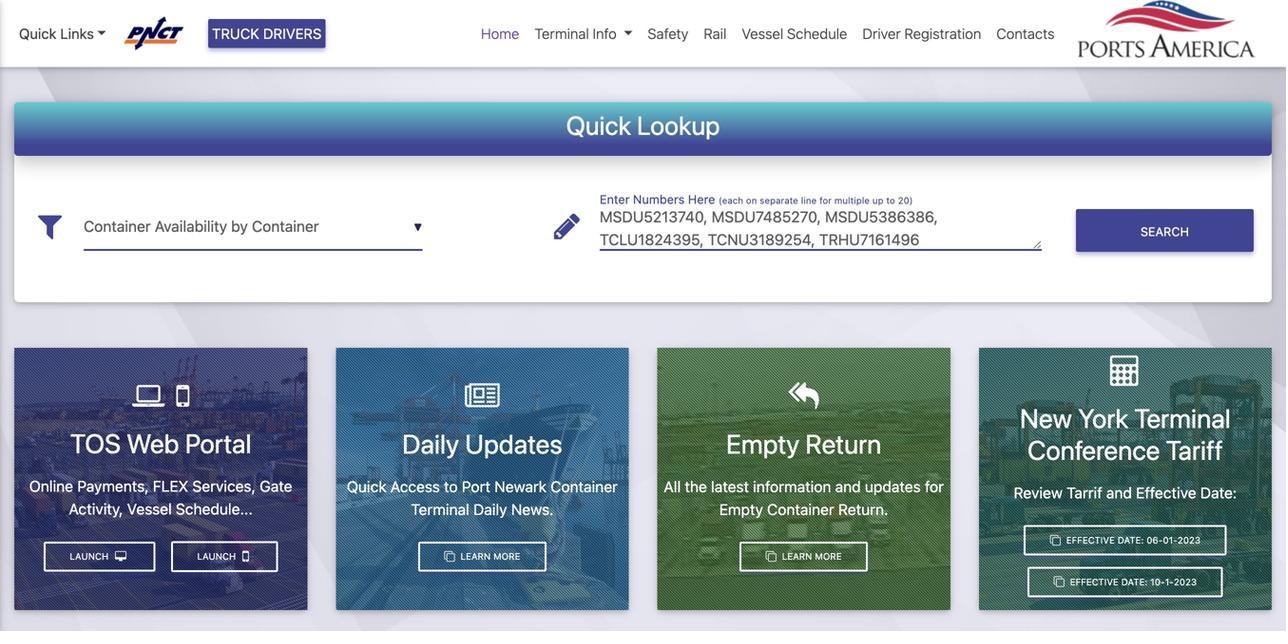 Task type: vqa. For each thing, say whether or not it's contained in the screenshot.
topmost Receive
no



Task type: locate. For each thing, give the bounding box(es) containing it.
quick access to port newark container terminal daily news.
[[347, 478, 618, 519]]

and up return.
[[836, 478, 861, 496]]

new york terminal conference tariff
[[1020, 403, 1231, 466]]

search button
[[1076, 209, 1254, 252]]

quick inside the quick access to port newark container terminal daily news.
[[347, 478, 387, 496]]

effective date: 10-1-2023
[[1068, 577, 1198, 588]]

for right the line
[[820, 195, 832, 206]]

rail
[[704, 25, 727, 42]]

2 horizontal spatial quick
[[566, 110, 632, 140]]

None text field
[[600, 204, 1042, 250]]

effective date: 06-01-2023 link
[[1024, 526, 1228, 556]]

1 vertical spatial to
[[444, 478, 458, 496]]

vessel down flex
[[127, 500, 172, 518]]

0 horizontal spatial quick
[[19, 25, 56, 42]]

services,
[[193, 478, 256, 496]]

clone image
[[1051, 535, 1061, 546], [766, 552, 777, 562], [1054, 577, 1065, 588]]

launch link
[[44, 542, 156, 572]]

1 vertical spatial date:
[[1118, 535, 1145, 546]]

to
[[887, 195, 896, 206], [444, 478, 458, 496]]

for right updates
[[925, 478, 944, 496]]

truck drivers
[[212, 25, 322, 42]]

0 vertical spatial 2023
[[1178, 535, 1201, 546]]

0 horizontal spatial for
[[820, 195, 832, 206]]

desktop image
[[115, 552, 127, 562]]

date: left 06-
[[1118, 535, 1145, 546]]

1 vertical spatial quick
[[566, 110, 632, 140]]

learn
[[782, 551, 813, 562]]

1 vertical spatial clone image
[[766, 552, 777, 562]]

0 horizontal spatial daily
[[402, 428, 459, 460]]

daily inside the quick access to port newark container terminal daily news.
[[474, 501, 507, 519]]

2023
[[1178, 535, 1201, 546], [1175, 577, 1198, 588]]

updates
[[465, 428, 563, 460]]

for
[[820, 195, 832, 206], [925, 478, 944, 496]]

quick left "access"
[[347, 478, 387, 496]]

daily up "access"
[[402, 428, 459, 460]]

0 horizontal spatial terminal
[[411, 501, 470, 519]]

review tarrif and effective date:
[[1014, 484, 1238, 502]]

clone image inside "effective date: 10-1-2023" link
[[1054, 577, 1065, 588]]

empty
[[727, 428, 800, 460], [720, 501, 764, 519]]

driver registration link
[[855, 15, 989, 52]]

1 horizontal spatial container
[[768, 501, 835, 519]]

1 vertical spatial effective
[[1067, 535, 1116, 546]]

learn more
[[780, 551, 842, 562]]

1 vertical spatial 2023
[[1175, 577, 1198, 588]]

terminal inside the quick access to port newark container terminal daily news.
[[411, 501, 470, 519]]

quick for quick access to port newark container terminal daily news.
[[347, 478, 387, 496]]

vessel
[[742, 25, 784, 42], [127, 500, 172, 518]]

1 vertical spatial daily
[[474, 501, 507, 519]]

and inside all the latest information and updates for empty container return.
[[836, 478, 861, 496]]

0 horizontal spatial to
[[444, 478, 458, 496]]

return
[[806, 428, 882, 460]]

0 horizontal spatial and
[[836, 478, 861, 496]]

and
[[836, 478, 861, 496], [1107, 484, 1133, 502]]

terminal
[[535, 25, 589, 42], [1135, 403, 1231, 434], [411, 501, 470, 519]]

2023 right 10-
[[1175, 577, 1198, 588]]

up
[[873, 195, 884, 206]]

effective for effective date: 06-01-2023
[[1067, 535, 1116, 546]]

port
[[462, 478, 491, 496]]

clone image
[[445, 552, 455, 562]]

to left port
[[444, 478, 458, 496]]

to right the up
[[887, 195, 896, 206]]

quick for quick lookup
[[566, 110, 632, 140]]

0 vertical spatial to
[[887, 195, 896, 206]]

effective for effective date: 10-1-2023
[[1071, 577, 1119, 588]]

empty down latest
[[720, 501, 764, 519]]

newark
[[495, 478, 547, 496]]

1 vertical spatial terminal
[[1135, 403, 1231, 434]]

updates
[[865, 478, 921, 496]]

date: down tariff
[[1201, 484, 1238, 502]]

1 horizontal spatial for
[[925, 478, 944, 496]]

terminal down "access"
[[411, 501, 470, 519]]

terminal info link
[[527, 15, 640, 52]]

0 vertical spatial terminal
[[535, 25, 589, 42]]

clone image left learn
[[766, 552, 777, 562]]

access
[[391, 478, 440, 496]]

tos web portal
[[70, 428, 252, 459]]

all the latest information and updates for empty container return.
[[664, 478, 944, 519]]

effective
[[1137, 484, 1197, 502], [1067, 535, 1116, 546], [1071, 577, 1119, 588]]

terminal up tariff
[[1135, 403, 1231, 434]]

quick up enter
[[566, 110, 632, 140]]

0 horizontal spatial container
[[551, 478, 618, 496]]

and right tarrif
[[1107, 484, 1133, 502]]

terminal left info
[[535, 25, 589, 42]]

truck drivers link
[[208, 19, 326, 48]]

effective down tarrif
[[1067, 535, 1116, 546]]

2 vertical spatial date:
[[1122, 577, 1148, 588]]

clone image left effective date: 10-1-2023
[[1054, 577, 1065, 588]]

container down information
[[768, 501, 835, 519]]

2023 inside "effective date: 10-1-2023" link
[[1175, 577, 1198, 588]]

0 vertical spatial empty
[[727, 428, 800, 460]]

online
[[29, 478, 73, 496]]

quick links
[[19, 25, 94, 42]]

2023 inside effective date: 06-01-2023 link
[[1178, 535, 1201, 546]]

clone image inside effective date: 06-01-2023 link
[[1051, 535, 1061, 546]]

safety link
[[640, 15, 697, 52]]

1-
[[1166, 577, 1175, 588]]

None text field
[[84, 204, 423, 250]]

effective down effective date: 06-01-2023 link
[[1071, 577, 1119, 588]]

0 vertical spatial clone image
[[1051, 535, 1061, 546]]

container inside the quick access to port newark container terminal daily news.
[[551, 478, 618, 496]]

1 vertical spatial container
[[768, 501, 835, 519]]

vessel right rail
[[742, 25, 784, 42]]

06-
[[1147, 535, 1164, 546]]

0 vertical spatial quick
[[19, 25, 56, 42]]

1 horizontal spatial and
[[1107, 484, 1133, 502]]

0 vertical spatial date:
[[1201, 484, 1238, 502]]

terminal inside new york terminal conference tariff
[[1135, 403, 1231, 434]]

container
[[551, 478, 618, 496], [768, 501, 835, 519]]

enter
[[600, 192, 630, 207]]

0 vertical spatial vessel
[[742, 25, 784, 42]]

quick left links on the left top of page
[[19, 25, 56, 42]]

2 vertical spatial quick
[[347, 478, 387, 496]]

1 horizontal spatial to
[[887, 195, 896, 206]]

date: for 1-
[[1122, 577, 1148, 588]]

effective up 01-
[[1137, 484, 1197, 502]]

vessel schedule link
[[735, 15, 855, 52]]

0 vertical spatial effective
[[1137, 484, 1197, 502]]

safety
[[648, 25, 689, 42]]

1 vertical spatial vessel
[[127, 500, 172, 518]]

2 vertical spatial terminal
[[411, 501, 470, 519]]

daily down port
[[474, 501, 507, 519]]

0 vertical spatial daily
[[402, 428, 459, 460]]

schedule...
[[176, 500, 253, 518]]

2 horizontal spatial terminal
[[1135, 403, 1231, 434]]

1 horizontal spatial terminal
[[535, 25, 589, 42]]

clone image down the review
[[1051, 535, 1061, 546]]

0 horizontal spatial vessel
[[127, 500, 172, 518]]

rail link
[[697, 15, 735, 52]]

clone image inside learn more link
[[766, 552, 777, 562]]

1 horizontal spatial daily
[[474, 501, 507, 519]]

to inside enter numbers here (each on separate line for multiple up to 20)
[[887, 195, 896, 206]]

1 vertical spatial empty
[[720, 501, 764, 519]]

home link
[[474, 15, 527, 52]]

for inside enter numbers here (each on separate line for multiple up to 20)
[[820, 195, 832, 206]]

tariff
[[1167, 435, 1224, 466]]

daily
[[402, 428, 459, 460], [474, 501, 507, 519]]

clone image for new york terminal conference tariff
[[1051, 535, 1061, 546]]

0 vertical spatial container
[[551, 478, 618, 496]]

0 vertical spatial for
[[820, 195, 832, 206]]

empty up information
[[727, 428, 800, 460]]

2023 right 06-
[[1178, 535, 1201, 546]]

quick
[[19, 25, 56, 42], [566, 110, 632, 140], [347, 478, 387, 496]]

2 vertical spatial clone image
[[1054, 577, 1065, 588]]

1 vertical spatial for
[[925, 478, 944, 496]]

on
[[746, 195, 757, 206]]

date:
[[1201, 484, 1238, 502], [1118, 535, 1145, 546], [1122, 577, 1148, 588]]

container up news.
[[551, 478, 618, 496]]

2 vertical spatial effective
[[1071, 577, 1119, 588]]

date: left 10-
[[1122, 577, 1148, 588]]

1 horizontal spatial quick
[[347, 478, 387, 496]]

10-
[[1151, 577, 1166, 588]]



Task type: describe. For each thing, give the bounding box(es) containing it.
empty inside all the latest information and updates for empty container return.
[[720, 501, 764, 519]]

numbers
[[633, 192, 685, 207]]

vessel schedule
[[742, 25, 848, 42]]

home
[[481, 25, 520, 42]]

truck
[[212, 25, 260, 42]]

driver registration
[[863, 25, 982, 42]]

information
[[753, 478, 832, 496]]

driver
[[863, 25, 901, 42]]

info
[[593, 25, 617, 42]]

quick for quick links
[[19, 25, 56, 42]]

review
[[1014, 484, 1063, 502]]

drivers
[[263, 25, 322, 42]]

effective date: 10-1-2023 link
[[1028, 567, 1224, 598]]

terminal info
[[535, 25, 617, 42]]

contacts
[[997, 25, 1055, 42]]

links
[[60, 25, 94, 42]]

enter numbers here (each on separate line for multiple up to 20)
[[600, 192, 914, 207]]

lookup
[[637, 110, 720, 140]]

quick lookup
[[566, 110, 720, 140]]

to inside the quick access to port newark container terminal daily news.
[[444, 478, 458, 496]]

01-
[[1164, 535, 1178, 546]]

activity,
[[69, 500, 123, 518]]

date: for 01-
[[1118, 535, 1145, 546]]

contacts link
[[989, 15, 1063, 52]]

mobile image
[[243, 549, 249, 564]]

2023 for 01-
[[1178, 535, 1201, 546]]

separate
[[760, 195, 799, 206]]

2023 for 1-
[[1175, 577, 1198, 588]]

return.
[[839, 501, 889, 519]]

the
[[685, 478, 707, 496]]

multiple
[[835, 195, 870, 206]]

for inside all the latest information and updates for empty container return.
[[925, 478, 944, 496]]

all
[[664, 478, 681, 496]]

effective date: 06-01-2023
[[1064, 535, 1201, 546]]

registration
[[905, 25, 982, 42]]

launch
[[70, 551, 111, 562]]

latest
[[711, 478, 749, 496]]

(each
[[719, 195, 744, 206]]

gate
[[260, 478, 292, 496]]

1 horizontal spatial vessel
[[742, 25, 784, 42]]

tarrif
[[1067, 484, 1103, 502]]

20)
[[898, 195, 914, 206]]

▼
[[414, 221, 423, 234]]

daily updates
[[402, 428, 563, 460]]

web
[[127, 428, 179, 459]]

online payments, flex services, gate activity, vessel schedule...
[[29, 478, 292, 518]]

vessel inside online payments, flex services, gate activity, vessel schedule...
[[127, 500, 172, 518]]

portal
[[185, 428, 252, 459]]

schedule
[[788, 25, 848, 42]]

empty return
[[727, 428, 882, 460]]

york
[[1079, 403, 1129, 434]]

flex
[[153, 478, 189, 496]]

payments,
[[77, 478, 149, 496]]

new
[[1020, 403, 1073, 434]]

container inside all the latest information and updates for empty container return.
[[768, 501, 835, 519]]

more
[[815, 551, 842, 562]]

quick links link
[[19, 23, 106, 44]]

learn more link
[[740, 542, 869, 572]]

here
[[688, 192, 716, 207]]

search
[[1141, 224, 1190, 239]]

tos
[[70, 428, 121, 459]]

clone image for empty return
[[766, 552, 777, 562]]

conference
[[1028, 435, 1161, 466]]

news.
[[511, 501, 554, 519]]

line
[[801, 195, 817, 206]]



